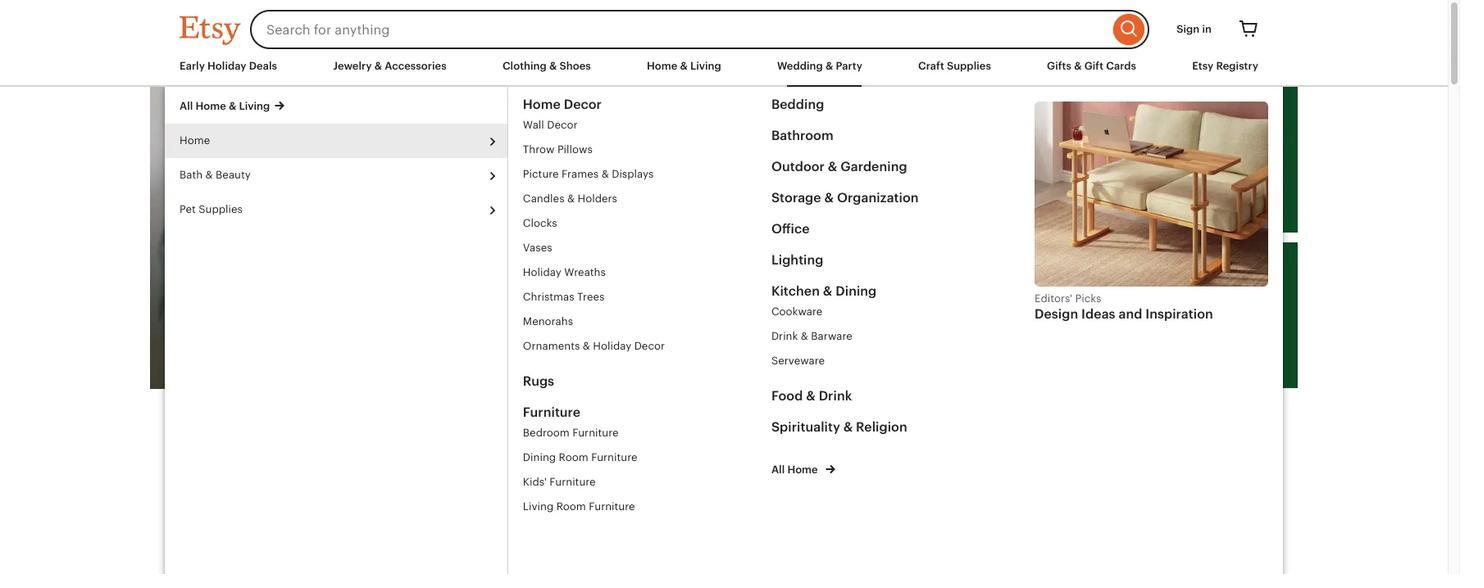 Task type: vqa. For each thing, say whether or not it's contained in the screenshot.
Wedding
yes



Task type: describe. For each thing, give the bounding box(es) containing it.
all home & living
[[180, 100, 270, 112]]

deals!
[[688, 438, 756, 469]]

spirituality & religion
[[772, 420, 908, 435]]

home for home decor
[[523, 97, 561, 112]]

holiday inside "link"
[[523, 267, 562, 279]]

in
[[1203, 23, 1212, 35]]

a personalized ornament commemorating a child's first holiday featuring ornate lettering and subtle patterns. image
[[150, 87, 492, 390]]

holiday for early holiday deals are here!
[[588, 147, 681, 176]]

sign in
[[1177, 23, 1212, 35]]

outdoor & gardening
[[772, 159, 908, 175]]

only.
[[610, 372, 631, 383]]

holiday for early holiday deals! take 25%+ off
[[593, 438, 682, 469]]

registry
[[1217, 60, 1259, 72]]

shops
[[580, 372, 607, 383]]

30% off!
[[1156, 303, 1254, 332]]

religion
[[856, 420, 908, 435]]

pet
[[180, 203, 196, 216]]

drink & barware link
[[772, 325, 1020, 349]]

participating shops only. terms apply.
[[521, 372, 690, 383]]

furniture up dining room furniture
[[573, 427, 619, 440]]

& for home & living
[[680, 60, 688, 72]]

craft supplies link
[[919, 59, 991, 74]]

outdoor
[[772, 159, 825, 175]]

wedding & party link
[[777, 59, 863, 74]]

drink & barware
[[772, 331, 853, 343]]

& for bath & beauty
[[205, 169, 213, 181]]

& for clothing & shoes
[[549, 60, 557, 72]]

& for kitchen & dining
[[823, 284, 833, 299]]

dining inside dining room furniture link
[[523, 452, 556, 464]]

craft supplies
[[919, 60, 991, 72]]

& for outdoor & gardening
[[828, 159, 838, 175]]

bedding
[[772, 97, 825, 112]]

0 vertical spatial drink
[[772, 331, 798, 343]]

home & living link
[[647, 59, 722, 74]]

spirits
[[1183, 121, 1239, 143]]

0 horizontal spatial living
[[239, 100, 270, 112]]

a festive scene featuring a candle shown with a holiday message and colorfully illustrated trees on its label. image
[[843, 87, 1071, 233]]

christmas
[[523, 291, 575, 303]]

dining room furniture link
[[523, 446, 772, 471]]

menorahs
[[523, 316, 573, 328]]

home decor
[[523, 97, 602, 112]]

Search for anything text field
[[250, 10, 1110, 49]]

gifts & gift cards
[[1047, 60, 1137, 72]]

pet supplies menu item
[[165, 193, 508, 227]]

party
[[836, 60, 863, 72]]

wall
[[523, 119, 544, 131]]

trees
[[577, 291, 605, 303]]

kitchen
[[772, 284, 820, 299]]

& inside all home & living link
[[229, 100, 236, 112]]

terms apply.
[[633, 372, 690, 383]]

vases
[[523, 242, 552, 254]]

early holiday deals
[[180, 60, 277, 72]]

frames
[[562, 168, 599, 180]]

inspiration
[[1146, 307, 1214, 323]]

cookware
[[772, 306, 823, 318]]

candles
[[523, 193, 565, 205]]

take
[[761, 438, 815, 469]]

jewelry
[[333, 60, 372, 72]]

holiday for early holiday deals
[[208, 60, 247, 72]]

food & drink link
[[772, 389, 1020, 405]]

home down early holiday deals link
[[196, 100, 226, 112]]

clocks link
[[523, 212, 772, 236]]

gardening
[[841, 159, 908, 175]]

menorahs link
[[523, 310, 772, 335]]

early for early holiday deals! take 25%+ off
[[529, 438, 588, 469]]

& for jewelry & accessories
[[374, 60, 382, 72]]

etsy
[[1193, 60, 1214, 72]]

& for spirituality & religion
[[844, 420, 853, 435]]

beauty
[[216, 169, 251, 181]]

bedroom
[[523, 427, 570, 440]]

vases link
[[523, 236, 772, 261]]

& for wedding & party
[[826, 60, 833, 72]]

throw pillows
[[523, 144, 593, 156]]

bathroom link
[[772, 128, 1020, 144]]

decor for home decor
[[564, 97, 602, 112]]

picture
[[523, 168, 559, 180]]

decor for wall decor
[[547, 119, 578, 131]]

editors' picks design ideas and inspiration
[[1035, 293, 1214, 323]]

1 horizontal spatial drink
[[819, 389, 852, 404]]

early for early holiday deals are here!
[[521, 147, 581, 176]]

gifts & gift cards menu item
[[1047, 60, 1137, 72]]

all home & living link
[[180, 92, 508, 114]]

wall decor
[[523, 119, 578, 131]]

for
[[1244, 121, 1269, 143]]

picks
[[1076, 293, 1102, 305]]

sign in banner
[[150, 0, 1298, 59]]

& for drink & barware
[[801, 331, 809, 343]]

furniture down kids' furniture "link"
[[589, 501, 635, 513]]

home & living
[[647, 60, 722, 72]]

cookware link
[[772, 300, 1020, 325]]

food
[[772, 389, 803, 404]]

furniture link
[[523, 405, 772, 422]]

early holiday deals! take 25%+ off
[[529, 438, 919, 469]]

menu bar containing early holiday deals
[[180, 59, 1269, 87]]

candles & holders
[[523, 193, 617, 205]]

& inside the picture frames & displays link
[[602, 168, 609, 180]]

& for storage & organization
[[825, 190, 834, 206]]

furniture inside "link"
[[550, 476, 596, 489]]

none search field inside the 'sign in' banner
[[250, 10, 1150, 49]]

pet supplies
[[180, 203, 243, 216]]

christmas trees
[[523, 291, 605, 303]]

lighting link
[[772, 253, 1020, 269]]

supplies for craft supplies
[[947, 60, 991, 72]]

jewelry & accessories menu item
[[333, 60, 447, 72]]

dining inside kitchen & dining link
[[836, 284, 877, 299]]

spirituality
[[772, 420, 841, 435]]

& for gifts & gift cards
[[1074, 60, 1082, 72]]

supplies for pet supplies
[[199, 203, 243, 216]]

accessories
[[385, 60, 447, 72]]

brighten
[[1099, 121, 1178, 143]]

holiday wreaths link
[[523, 261, 772, 285]]



Task type: locate. For each thing, give the bounding box(es) containing it.
& up "storage & organization"
[[828, 159, 838, 175]]

room down bedroom furniture
[[559, 452, 589, 464]]

etsy registry link
[[1193, 59, 1259, 74]]

brighten spirits for under $20!
[[1099, 121, 1269, 176]]

& right food on the bottom of the page
[[806, 389, 816, 404]]

None search field
[[250, 10, 1150, 49]]

all inside menu
[[180, 100, 193, 112]]

food & drink
[[772, 389, 852, 404]]

0 horizontal spatial all
[[180, 100, 193, 112]]

craft supplies menu item
[[919, 60, 991, 72]]

kitchen & dining
[[772, 284, 877, 299]]

home & living menu item
[[647, 60, 722, 72]]

home
[[647, 60, 678, 72], [523, 97, 561, 112], [196, 100, 226, 112], [180, 134, 210, 147], [788, 464, 818, 476]]

gifts
[[1047, 60, 1072, 72]]

room inside dining room furniture link
[[559, 452, 589, 464]]

home up bath
[[180, 134, 210, 147]]

early for early holiday deals
[[180, 60, 205, 72]]

room for dining
[[559, 452, 589, 464]]

& inside candles & holders link
[[567, 193, 575, 205]]

wedding & party
[[777, 60, 863, 72]]

& for food & drink
[[806, 389, 816, 404]]

clocks
[[523, 217, 557, 230]]

& up serveware
[[801, 331, 809, 343]]

ideas
[[1082, 307, 1116, 323]]

& inside drink & barware link
[[801, 331, 809, 343]]

sign
[[1177, 23, 1200, 35]]

home up wall
[[523, 97, 561, 112]]

& up shops
[[583, 340, 590, 353]]

and
[[1119, 307, 1143, 323]]

living down kids'
[[523, 501, 554, 513]]

bathroom
[[772, 128, 834, 144]]

holiday up deals are here!
[[588, 147, 681, 176]]

& inside home & living link
[[680, 60, 688, 72]]

1 vertical spatial room
[[557, 501, 586, 513]]

gifts
[[1225, 277, 1265, 299]]

home down spirituality
[[788, 464, 818, 476]]

& inside kitchen & dining link
[[823, 284, 833, 299]]

all down early holiday deals link
[[180, 100, 193, 112]]

barware
[[811, 331, 853, 343]]

1 horizontal spatial living
[[523, 501, 554, 513]]

furniture
[[523, 405, 581, 421], [573, 427, 619, 440], [591, 452, 638, 464], [550, 476, 596, 489], [589, 501, 635, 513]]

0 horizontal spatial supplies
[[199, 203, 243, 216]]

bath & beauty
[[180, 169, 251, 181]]

0 vertical spatial living
[[690, 60, 722, 72]]

displays
[[612, 168, 654, 180]]

25%+
[[821, 438, 883, 469]]

1 vertical spatial all
[[772, 464, 785, 476]]

clothing & shoes menu item
[[503, 60, 591, 72]]

home menu item
[[165, 124, 508, 158]]

up
[[1103, 308, 1127, 330]]

& for ornaments & holiday decor
[[583, 340, 590, 353]]

early holiday deals are here!
[[521, 147, 719, 207]]

& inside bath & beauty menu item
[[205, 169, 213, 181]]

supplies right the craft
[[947, 60, 991, 72]]

0 vertical spatial all
[[180, 100, 193, 112]]

gifts & gift cards link
[[1047, 59, 1137, 74]]

& right jewelry
[[374, 60, 382, 72]]

1 vertical spatial living
[[239, 100, 270, 112]]

1 horizontal spatial dining
[[836, 284, 877, 299]]

living room furniture link
[[523, 495, 772, 520]]

& down search for anything text field
[[680, 60, 688, 72]]

2 horizontal spatial living
[[690, 60, 722, 72]]

decor down home decor
[[547, 119, 578, 131]]

0 vertical spatial dining
[[836, 284, 877, 299]]

& for candles & holders
[[567, 193, 575, 205]]

home for home & living
[[647, 60, 678, 72]]

home decor link
[[523, 97, 772, 113]]

spirituality & religion link
[[772, 420, 1020, 436]]

ornaments & holiday decor link
[[523, 335, 772, 359]]

dining up kids'
[[523, 452, 556, 464]]

menu containing all home & living
[[165, 92, 508, 227]]

clothing & shoes link
[[503, 59, 591, 74]]

outdoor & gardening link
[[772, 159, 1020, 176]]

under $20!
[[1099, 147, 1229, 176]]

dining up cookware link
[[836, 284, 877, 299]]

ornaments & holiday decor
[[523, 340, 665, 353]]

holiday inside early holiday deals are here!
[[588, 147, 681, 176]]

early holiday deals link
[[180, 59, 277, 74]]

& left shoes
[[549, 60, 557, 72]]

christmas trees link
[[523, 285, 772, 310]]

all home link
[[772, 451, 1020, 478]]

holiday up kids' furniture "link"
[[593, 438, 682, 469]]

picture frames & displays link
[[523, 162, 772, 187]]

2 vertical spatial early
[[529, 438, 588, 469]]

& left party
[[826, 60, 833, 72]]

clothing
[[503, 60, 547, 72]]

deals
[[249, 60, 277, 72]]

& inside the storage & organization link
[[825, 190, 834, 206]]

pillows
[[558, 144, 593, 156]]

personalized gifts
[[1103, 277, 1265, 299]]

furniture down bedroom furniture link
[[591, 452, 638, 464]]

& inside outdoor & gardening "link"
[[828, 159, 838, 175]]

room
[[559, 452, 589, 464], [557, 501, 586, 513]]

bath & beauty menu item
[[165, 158, 508, 193]]

home for home
[[180, 134, 210, 147]]

1 horizontal spatial all
[[772, 464, 785, 476]]

wedding & party menu item
[[777, 60, 863, 72]]

0 horizontal spatial drink
[[772, 331, 798, 343]]

decor down menorahs link
[[634, 340, 665, 353]]

1 vertical spatial drink
[[819, 389, 852, 404]]

supplies right pet
[[199, 203, 243, 216]]

holiday inside menu bar
[[208, 60, 247, 72]]

serveware
[[772, 355, 825, 367]]

1 vertical spatial decor
[[547, 119, 578, 131]]

drink up spirituality & religion
[[819, 389, 852, 404]]

kids' furniture
[[523, 476, 596, 489]]

clothing & shoes
[[503, 60, 591, 72]]

personalized
[[1103, 277, 1220, 299]]

lighting
[[772, 253, 824, 268]]

& inside gifts & gift cards link
[[1074, 60, 1082, 72]]

0 vertical spatial supplies
[[947, 60, 991, 72]]

1 vertical spatial supplies
[[199, 203, 243, 216]]

all for all home & living
[[180, 100, 193, 112]]

decor
[[564, 97, 602, 112], [547, 119, 578, 131], [634, 340, 665, 353]]

& left gift
[[1074, 60, 1082, 72]]

kitchen & dining link
[[772, 284, 1020, 300]]

0 vertical spatial early
[[180, 60, 205, 72]]

& down early holiday deals link
[[229, 100, 236, 112]]

organization
[[837, 190, 919, 206]]

holders
[[578, 193, 617, 205]]

home inside menu item
[[180, 134, 210, 147]]

bath
[[180, 169, 203, 181]]

0 vertical spatial room
[[559, 452, 589, 464]]

holiday wreaths
[[523, 267, 606, 279]]

& up 25%+
[[844, 420, 853, 435]]

drink down cookware
[[772, 331, 798, 343]]

all down spirituality
[[772, 464, 785, 476]]

kids' furniture link
[[523, 471, 772, 495]]

room down kids' furniture
[[557, 501, 586, 513]]

& down the outdoor & gardening
[[825, 190, 834, 206]]

cards
[[1106, 60, 1137, 72]]

office
[[772, 221, 810, 237]]

& inside ornaments & holiday decor link
[[583, 340, 590, 353]]

sign in button
[[1165, 15, 1224, 44]]

kids'
[[523, 476, 547, 489]]

& inside clothing & shoes link
[[549, 60, 557, 72]]

shoes
[[560, 60, 591, 72]]

holiday left deals
[[208, 60, 247, 72]]

home down search for anything text field
[[647, 60, 678, 72]]

supplies inside menu item
[[199, 203, 243, 216]]

room for living
[[557, 501, 586, 513]]

craft
[[919, 60, 945, 72]]

drink
[[772, 331, 798, 343], [819, 389, 852, 404]]

holiday down vases
[[523, 267, 562, 279]]

decor up the wall decor
[[564, 97, 602, 112]]

2 vertical spatial decor
[[634, 340, 665, 353]]

deals are here!
[[521, 177, 719, 207]]

& right bath
[[205, 169, 213, 181]]

0 vertical spatial decor
[[564, 97, 602, 112]]

rugs link
[[523, 374, 772, 390]]

0 horizontal spatial dining
[[523, 452, 556, 464]]

room inside living room furniture link
[[557, 501, 586, 513]]

furniture up living room furniture
[[550, 476, 596, 489]]

early inside early holiday deals are here!
[[521, 147, 581, 176]]

early inside menu bar
[[180, 60, 205, 72]]

a collection of multi-colored dog leashes with rose gold latches, which can be customized with a pet name. image
[[843, 243, 1071, 389]]

1 horizontal spatial supplies
[[947, 60, 991, 72]]

living down deals
[[239, 100, 270, 112]]

living down the 'sign in' banner
[[690, 60, 722, 72]]

all home
[[772, 464, 821, 476]]

throw pillows link
[[523, 138, 772, 162]]

1 vertical spatial early
[[521, 147, 581, 176]]

menu bar
[[180, 59, 1269, 87]]

& right frames
[[602, 168, 609, 180]]

wreaths
[[564, 267, 606, 279]]

2 vertical spatial living
[[523, 501, 554, 513]]

serveware link
[[772, 349, 1020, 374]]

& inside food & drink link
[[806, 389, 816, 404]]

dining room furniture
[[523, 452, 638, 464]]

& inside jewelry & accessories link
[[374, 60, 382, 72]]

menu
[[165, 92, 508, 227]]

& inside "wedding & party" link
[[826, 60, 833, 72]]

storage & organization link
[[772, 190, 1020, 207]]

holiday up participating shops only. terms apply. in the left of the page
[[593, 340, 632, 353]]

&
[[374, 60, 382, 72], [549, 60, 557, 72], [680, 60, 688, 72], [826, 60, 833, 72], [1074, 60, 1082, 72], [229, 100, 236, 112], [828, 159, 838, 175], [602, 168, 609, 180], [205, 169, 213, 181], [825, 190, 834, 206], [567, 193, 575, 205], [823, 284, 833, 299], [801, 331, 809, 343], [583, 340, 590, 353], [806, 389, 816, 404], [844, 420, 853, 435]]

1 vertical spatial dining
[[523, 452, 556, 464]]

throw
[[523, 144, 555, 156]]

furniture up bedroom
[[523, 405, 581, 421]]

& right kitchen
[[823, 284, 833, 299]]

all for all home
[[772, 464, 785, 476]]

jewelry & accessories
[[333, 60, 447, 72]]

& down frames
[[567, 193, 575, 205]]

& inside "spirituality & religion" link
[[844, 420, 853, 435]]

off
[[888, 438, 919, 469]]

up to 30% off!
[[1103, 303, 1254, 332]]



